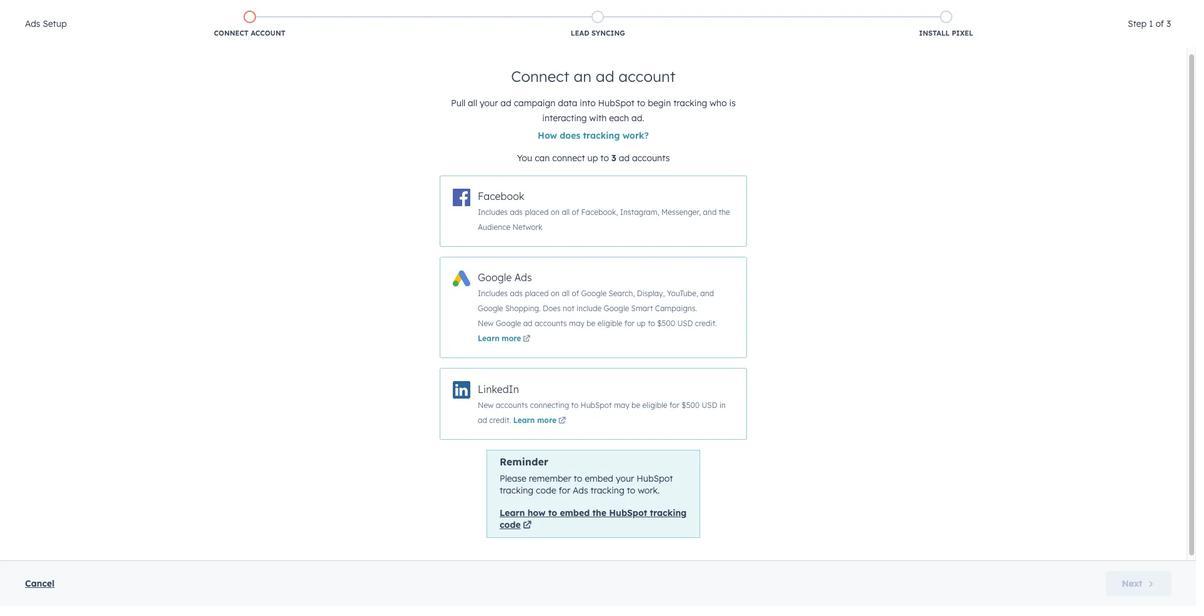 Task type: vqa. For each thing, say whether or not it's contained in the screenshot.
ad.
yes



Task type: locate. For each thing, give the bounding box(es) containing it.
learn how to embed the hubspot tracking code
[[500, 507, 687, 531]]

on
[[551, 208, 560, 217], [551, 289, 560, 298]]

calling icon image
[[935, 5, 946, 16]]

1 vertical spatial embed
[[560, 507, 590, 518]]

placed inside facebook includes ads placed on all of facebook, instagram, messenger, and the audience network
[[525, 208, 549, 217]]

1 vertical spatial all
[[562, 208, 570, 217]]

1 horizontal spatial code
[[536, 485, 556, 496]]

learn more for accounts
[[513, 415, 557, 425]]

next button
[[1107, 571, 1171, 596]]

1 horizontal spatial credit.
[[695, 319, 717, 328]]

for inside please remember to embed your hubspot tracking code for ads tracking to work.
[[559, 485, 571, 496]]

1 vertical spatial ads
[[515, 271, 532, 284]]

on up does
[[551, 289, 560, 298]]

embed inside learn how to embed the hubspot tracking code
[[560, 507, 590, 518]]

of right 1
[[1156, 18, 1164, 29]]

cancel button
[[25, 576, 55, 591]]

1 includes from the top
[[478, 208, 508, 217]]

placed up network
[[525, 208, 549, 217]]

0 vertical spatial ads
[[510, 208, 523, 217]]

more down connecting
[[537, 415, 557, 425]]

0 vertical spatial and
[[703, 208, 717, 217]]

all inside 'google ads includes ads placed on all of google search, display, youtube, and google shopping. does not include google smart campaigns.'
[[562, 289, 570, 298]]

0 horizontal spatial menu item
[[952, 0, 981, 20]]

for inside 'new accounts connecting to hubspot may be eligible for $500 usd in ad credit.'
[[670, 400, 680, 410]]

2 ads from the top
[[510, 289, 523, 298]]

connect left account
[[214, 29, 249, 37]]

the inside learn how to embed the hubspot tracking code
[[593, 507, 607, 518]]

ads inside please remember to embed your hubspot tracking code for ads tracking to work.
[[573, 485, 588, 496]]

instagram,
[[620, 208, 660, 217]]

data
[[558, 97, 578, 109]]

learn more down connecting
[[513, 415, 557, 425]]

the inside facebook includes ads placed on all of facebook, instagram, messenger, and the audience network
[[719, 208, 730, 217]]

credit. down campaigns.
[[695, 319, 717, 328]]

placed up shopping.
[[525, 289, 549, 298]]

ad
[[596, 67, 615, 86], [501, 97, 512, 109], [619, 152, 630, 164], [523, 319, 533, 328], [478, 415, 487, 425]]

account
[[251, 29, 285, 37]]

1 horizontal spatial eligible
[[643, 400, 668, 410]]

for down remember
[[559, 485, 571, 496]]

0 horizontal spatial ads
[[25, 18, 40, 29]]

embed
[[585, 473, 614, 484], [560, 507, 590, 518]]

google up include
[[581, 289, 607, 298]]

1 vertical spatial up
[[637, 319, 646, 328]]

2 vertical spatial accounts
[[496, 400, 528, 410]]

of left facebook,
[[572, 208, 579, 217]]

embed down please remember to embed your hubspot tracking code for ads tracking to work. on the bottom
[[560, 507, 590, 518]]

tracking left the who
[[674, 97, 707, 109]]

1 vertical spatial $500
[[682, 400, 700, 410]]

0 vertical spatial for
[[625, 319, 635, 328]]

embed up learn how to embed the hubspot tracking code
[[585, 473, 614, 484]]

1 vertical spatial eligible
[[643, 400, 668, 410]]

2 vertical spatial learn
[[500, 507, 525, 518]]

ads
[[510, 208, 523, 217], [510, 289, 523, 298]]

$500 down campaigns.
[[657, 319, 675, 328]]

0 horizontal spatial connect
[[214, 29, 249, 37]]

all inside pull all your ad campaign data into hubspot to begin tracking who is interacting with each ad. how does tracking work?
[[468, 97, 477, 109]]

accounts down work?
[[632, 152, 670, 164]]

display,
[[637, 289, 665, 298]]

to right how
[[548, 507, 557, 518]]

the down please remember to embed your hubspot tracking code for ads tracking to work. on the bottom
[[593, 507, 607, 518]]

to right connecting
[[571, 400, 579, 410]]

0 vertical spatial the
[[719, 208, 730, 217]]

0 vertical spatial learn more link
[[478, 334, 532, 343]]

0 vertical spatial eligible
[[598, 319, 623, 328]]

1 horizontal spatial 3
[[1167, 18, 1171, 29]]

2 link opens in a new window image from the top
[[523, 520, 532, 532]]

connect inside list item
[[214, 29, 249, 37]]

ads up network
[[510, 208, 523, 217]]

on left facebook,
[[551, 208, 560, 217]]

$500 left in
[[682, 400, 700, 410]]

accounts down does
[[535, 319, 567, 328]]

0 vertical spatial code
[[536, 485, 556, 496]]

all left facebook,
[[562, 208, 570, 217]]

how
[[538, 130, 557, 141]]

and right the messenger,
[[703, 208, 717, 217]]

2 new from the top
[[478, 400, 494, 410]]

1 vertical spatial more
[[537, 415, 557, 425]]

2 horizontal spatial for
[[670, 400, 680, 410]]

1 on from the top
[[551, 208, 560, 217]]

3 right 1
[[1167, 18, 1171, 29]]

1 horizontal spatial usd
[[702, 400, 718, 410]]

0 vertical spatial link opens in a new window image
[[523, 336, 531, 343]]

credit. inside 'new accounts connecting to hubspot may be eligible for $500 usd in ad credit.'
[[489, 415, 511, 425]]

connect account list item
[[76, 8, 424, 41]]

your up learn how to embed the hubspot tracking code
[[616, 473, 634, 484]]

pull all your ad campaign data into hubspot to begin tracking who is interacting with each ad. how does tracking work?
[[451, 97, 736, 141]]

2 vertical spatial of
[[572, 289, 579, 298]]

to inside pull all your ad campaign data into hubspot to begin tracking who is interacting with each ad. how does tracking work?
[[637, 97, 646, 109]]

tracking
[[674, 97, 707, 109], [583, 130, 620, 141], [500, 485, 534, 496], [591, 485, 625, 496], [650, 507, 687, 518]]

code inside learn how to embed the hubspot tracking code
[[500, 519, 521, 531]]

to up ad.
[[637, 97, 646, 109]]

embed for the
[[560, 507, 590, 518]]

hubspot up work.
[[637, 473, 673, 484]]

cancel
[[25, 578, 55, 589]]

credit.
[[695, 319, 717, 328], [489, 415, 511, 425]]

menu item up search hubspot search box
[[1047, 0, 1181, 20]]

embed inside please remember to embed your hubspot tracking code for ads tracking to work.
[[585, 473, 614, 484]]

new inside 'new accounts connecting to hubspot may be eligible for $500 usd in ad credit.'
[[478, 400, 494, 410]]

0 horizontal spatial may
[[569, 319, 585, 328]]

hubspot up each
[[598, 97, 635, 109]]

menu item up pixel
[[952, 0, 981, 20]]

learn more link down shopping.
[[478, 334, 532, 343]]

up down how does tracking work? button on the top of the page
[[588, 152, 598, 164]]

0 horizontal spatial the
[[593, 507, 607, 518]]

1 vertical spatial and
[[701, 289, 714, 298]]

Search HubSpot search field
[[1021, 26, 1174, 47]]

into
[[580, 97, 596, 109]]

1 horizontal spatial $500
[[682, 400, 700, 410]]

1 horizontal spatial connect
[[511, 67, 570, 86]]

link opens in a new window image down how
[[523, 520, 532, 532]]

2 vertical spatial for
[[559, 485, 571, 496]]

menu item
[[952, 0, 981, 20], [1047, 0, 1181, 20]]

includes up shopping.
[[478, 289, 508, 298]]

placed
[[525, 208, 549, 217], [525, 289, 549, 298]]

you can connect up to 3 ad accounts
[[517, 152, 670, 164]]

list containing connect account
[[76, 8, 1121, 41]]

google down "search,"
[[604, 304, 629, 313]]

link opens in a new window image inside learn how to embed the hubspot tracking code link
[[523, 520, 532, 532]]

1 new from the top
[[478, 319, 494, 328]]

hubspot inside pull all your ad campaign data into hubspot to begin tracking who is interacting with each ad. how does tracking work?
[[598, 97, 635, 109]]

0 horizontal spatial eligible
[[598, 319, 623, 328]]

1 horizontal spatial menu item
[[1047, 0, 1181, 20]]

learn more down shopping.
[[478, 334, 521, 343]]

0 vertical spatial your
[[480, 97, 498, 109]]

of inside 'google ads includes ads placed on all of google search, display, youtube, and google shopping. does not include google smart campaigns.'
[[572, 289, 579, 298]]

and
[[703, 208, 717, 217], [701, 289, 714, 298]]

new google ad accounts may be eligible for up to $500 usd credit.
[[478, 319, 717, 328]]

link opens in a new window image
[[523, 336, 531, 343], [558, 417, 566, 425], [558, 417, 566, 425], [523, 521, 532, 531]]

accounts down linkedin
[[496, 400, 528, 410]]

for down 'smart'
[[625, 319, 635, 328]]

code down remember
[[536, 485, 556, 496]]

0 vertical spatial up
[[588, 152, 598, 164]]

0 vertical spatial connect
[[214, 29, 249, 37]]

0 vertical spatial ads
[[25, 18, 40, 29]]

more for connecting
[[537, 415, 557, 425]]

google
[[478, 271, 512, 284], [581, 289, 607, 298], [478, 304, 503, 313], [604, 304, 629, 313], [496, 319, 521, 328]]

to
[[637, 97, 646, 109], [601, 152, 609, 164], [648, 319, 655, 328], [571, 400, 579, 410], [574, 473, 582, 484], [627, 485, 636, 496], [548, 507, 557, 518]]

1 vertical spatial be
[[632, 400, 641, 410]]

tracking down work.
[[650, 507, 687, 518]]

1 horizontal spatial more
[[537, 415, 557, 425]]

your right pull on the left of page
[[480, 97, 498, 109]]

1 vertical spatial ads
[[510, 289, 523, 298]]

0 vertical spatial learn
[[478, 334, 500, 343]]

all up not
[[562, 289, 570, 298]]

0 vertical spatial placed
[[525, 208, 549, 217]]

1 horizontal spatial be
[[632, 400, 641, 410]]

1 vertical spatial connect
[[511, 67, 570, 86]]

2 vertical spatial all
[[562, 289, 570, 298]]

learn up linkedin
[[478, 334, 500, 343]]

1 menu item from the left
[[952, 0, 981, 20]]

link opens in a new window image
[[523, 336, 531, 343], [523, 520, 532, 532]]

and right youtube,
[[701, 289, 714, 298]]

ads inside 'google ads includes ads placed on all of google search, display, youtube, and google shopping. does not include google smart campaigns.'
[[510, 289, 523, 298]]

link opens in a new window image inside learn more link
[[523, 336, 531, 343]]

includes up audience
[[478, 208, 508, 217]]

and inside facebook includes ads placed on all of facebook, instagram, messenger, and the audience network
[[703, 208, 717, 217]]

setup
[[43, 18, 67, 29]]

0 vertical spatial more
[[502, 334, 521, 343]]

1 vertical spatial learn
[[513, 415, 535, 425]]

connect for connect an ad account
[[511, 67, 570, 86]]

please remember to embed your hubspot tracking code for ads tracking to work.
[[500, 473, 673, 496]]

ads up shopping.
[[515, 271, 532, 284]]

usd
[[677, 319, 693, 328], [702, 400, 718, 410]]

ads inside 'google ads includes ads placed on all of google search, display, youtube, and google shopping. does not include google smart campaigns.'
[[515, 271, 532, 284]]

placed inside 'google ads includes ads placed on all of google search, display, youtube, and google shopping. does not include google smart campaigns.'
[[525, 289, 549, 298]]

connecting
[[530, 400, 569, 410]]

1 vertical spatial learn more
[[513, 415, 557, 425]]

ads
[[25, 18, 40, 29], [515, 271, 532, 284], [573, 485, 588, 496]]

may
[[569, 319, 585, 328], [614, 400, 630, 410]]

1 vertical spatial credit.
[[489, 415, 511, 425]]

hubspot
[[598, 97, 635, 109], [581, 400, 612, 410], [637, 473, 673, 484], [609, 507, 647, 518]]

0 vertical spatial accounts
[[632, 152, 670, 164]]

1 ads from the top
[[510, 208, 523, 217]]

1 vertical spatial may
[[614, 400, 630, 410]]

hubspot inside 'new accounts connecting to hubspot may be eligible for $500 usd in ad credit.'
[[581, 400, 612, 410]]

3
[[1167, 18, 1171, 29], [612, 152, 617, 164]]

up down 'smart'
[[637, 319, 646, 328]]

for for hubspot
[[559, 485, 571, 496]]

more
[[502, 334, 521, 343], [537, 415, 557, 425]]

ads down hubspot "link"
[[25, 18, 40, 29]]

all right pull on the left of page
[[468, 97, 477, 109]]

1 vertical spatial of
[[572, 208, 579, 217]]

0 horizontal spatial accounts
[[496, 400, 528, 410]]

includes inside facebook includes ads placed on all of facebook, instagram, messenger, and the audience network
[[478, 208, 508, 217]]

0 vertical spatial on
[[551, 208, 560, 217]]

2 on from the top
[[551, 289, 560, 298]]

include
[[577, 304, 602, 313]]

campaigns.
[[655, 304, 697, 313]]

2 vertical spatial ads
[[573, 485, 588, 496]]

2 horizontal spatial ads
[[573, 485, 588, 496]]

0 vertical spatial learn more
[[478, 334, 521, 343]]

learn left how
[[500, 507, 525, 518]]

learn down connecting
[[513, 415, 535, 425]]

learn inside learn how to embed the hubspot tracking code
[[500, 507, 525, 518]]

1 vertical spatial placed
[[525, 289, 549, 298]]

0 horizontal spatial code
[[500, 519, 521, 531]]

pixel
[[952, 29, 974, 37]]

1 link opens in a new window image from the top
[[523, 336, 531, 343]]

1 vertical spatial new
[[478, 400, 494, 410]]

install
[[919, 29, 950, 37]]

1 vertical spatial 3
[[612, 152, 617, 164]]

1 vertical spatial your
[[616, 473, 634, 484]]

1 vertical spatial for
[[670, 400, 680, 410]]

1 vertical spatial learn more link
[[513, 415, 568, 425]]

learn more link for google
[[478, 334, 532, 343]]

hubspot right connecting
[[581, 400, 612, 410]]

google up shopping.
[[478, 271, 512, 284]]

eligible inside 'new accounts connecting to hubspot may be eligible for $500 usd in ad credit.'
[[643, 400, 668, 410]]

connect
[[214, 29, 249, 37], [511, 67, 570, 86]]

hubspot image
[[22, 2, 37, 17]]

learn more link
[[478, 334, 532, 343], [513, 415, 568, 425]]

includes inside 'google ads includes ads placed on all of google search, display, youtube, and google shopping. does not include google smart campaigns.'
[[478, 289, 508, 298]]

learn more link down connecting
[[513, 415, 568, 425]]

learn
[[478, 334, 500, 343], [513, 415, 535, 425], [500, 507, 525, 518]]

1 vertical spatial the
[[593, 507, 607, 518]]

hubspot inside please remember to embed your hubspot tracking code for ads tracking to work.
[[637, 473, 673, 484]]

0 horizontal spatial $500
[[657, 319, 675, 328]]

connect an ad account
[[511, 67, 676, 86]]

ads up learn how to embed the hubspot tracking code
[[573, 485, 588, 496]]

accounts
[[632, 152, 670, 164], [535, 319, 567, 328], [496, 400, 528, 410]]

the right the messenger,
[[719, 208, 730, 217]]

0 horizontal spatial credit.
[[489, 415, 511, 425]]

work.
[[638, 485, 660, 496]]

the
[[719, 208, 730, 217], [593, 507, 607, 518]]

code for learn
[[500, 519, 521, 531]]

1 placed from the top
[[525, 208, 549, 217]]

2 placed from the top
[[525, 289, 549, 298]]

includes
[[478, 208, 508, 217], [478, 289, 508, 298]]

0 horizontal spatial for
[[559, 485, 571, 496]]

usd down campaigns.
[[677, 319, 693, 328]]

1 vertical spatial link opens in a new window image
[[523, 520, 532, 532]]

0 horizontal spatial 3
[[612, 152, 617, 164]]

facebook,
[[581, 208, 618, 217]]

1 horizontal spatial up
[[637, 319, 646, 328]]

1 vertical spatial accounts
[[535, 319, 567, 328]]

0 vertical spatial includes
[[478, 208, 508, 217]]

for left in
[[670, 400, 680, 410]]

install pixel
[[919, 29, 974, 37]]

ad down work?
[[619, 152, 630, 164]]

0 vertical spatial usd
[[677, 319, 693, 328]]

ad left 'campaign'
[[501, 97, 512, 109]]

1 horizontal spatial may
[[614, 400, 630, 410]]

1 vertical spatial includes
[[478, 289, 508, 298]]

0 vertical spatial 3
[[1167, 18, 1171, 29]]

code down please
[[500, 519, 521, 531]]

1 vertical spatial code
[[500, 519, 521, 531]]

1 horizontal spatial your
[[616, 473, 634, 484]]

2 includes from the top
[[478, 289, 508, 298]]

you
[[517, 152, 532, 164]]

0 horizontal spatial more
[[502, 334, 521, 343]]

0 horizontal spatial be
[[587, 319, 596, 328]]

your
[[480, 97, 498, 109], [616, 473, 634, 484]]

1 vertical spatial on
[[551, 289, 560, 298]]

all
[[468, 97, 477, 109], [562, 208, 570, 217], [562, 289, 570, 298]]

please
[[500, 473, 527, 484]]

youtube,
[[667, 289, 698, 298]]

new for new google ad accounts may be eligible for up to $500 usd credit.
[[478, 319, 494, 328]]

connect up 'campaign'
[[511, 67, 570, 86]]

may inside 'new accounts connecting to hubspot may be eligible for $500 usd in ad credit.'
[[614, 400, 630, 410]]

upgrade image
[[880, 5, 891, 17]]

each
[[609, 112, 629, 124]]

credit. down linkedin
[[489, 415, 511, 425]]

hubspot down work.
[[609, 507, 647, 518]]

new
[[478, 319, 494, 328], [478, 400, 494, 410]]

code inside please remember to embed your hubspot tracking code for ads tracking to work.
[[536, 485, 556, 496]]

be
[[587, 319, 596, 328], [632, 400, 641, 410]]

ads up shopping.
[[510, 289, 523, 298]]

of
[[1156, 18, 1164, 29], [572, 208, 579, 217], [572, 289, 579, 298]]

code
[[536, 485, 556, 496], [500, 519, 521, 531]]

accounts inside 'new accounts connecting to hubspot may be eligible for $500 usd in ad credit.'
[[496, 400, 528, 410]]

0 vertical spatial of
[[1156, 18, 1164, 29]]

for
[[625, 319, 635, 328], [670, 400, 680, 410], [559, 485, 571, 496]]

link opens in a new window image down shopping.
[[523, 336, 531, 343]]

more down shopping.
[[502, 334, 521, 343]]

0 horizontal spatial your
[[480, 97, 498, 109]]

1 horizontal spatial ads
[[515, 271, 532, 284]]

None checkbox
[[440, 176, 747, 247], [440, 257, 747, 358], [440, 368, 747, 440], [440, 176, 747, 247], [440, 257, 747, 358], [440, 368, 747, 440]]

interacting
[[543, 112, 587, 124]]

1 vertical spatial usd
[[702, 400, 718, 410]]

0 vertical spatial embed
[[585, 473, 614, 484]]

be inside 'new accounts connecting to hubspot may be eligible for $500 usd in ad credit.'
[[632, 400, 641, 410]]

3 down how does tracking work? button on the top of the page
[[612, 152, 617, 164]]

does
[[543, 304, 561, 313]]

of up not
[[572, 289, 579, 298]]

learn more
[[478, 334, 521, 343], [513, 415, 557, 425]]

0 horizontal spatial usd
[[677, 319, 693, 328]]

list
[[76, 8, 1121, 41]]

remember
[[529, 473, 571, 484]]

upgrade
[[893, 6, 927, 16]]

eligible
[[598, 319, 623, 328], [643, 400, 668, 410]]

ad right an
[[596, 67, 615, 86]]

0 vertical spatial new
[[478, 319, 494, 328]]

ad inside pull all your ad campaign data into hubspot to begin tracking who is interacting with each ad. how does tracking work?
[[501, 97, 512, 109]]

ad down linkedin
[[478, 415, 487, 425]]

your inside pull all your ad campaign data into hubspot to begin tracking who is interacting with each ad. how does tracking work?
[[480, 97, 498, 109]]

to down how does tracking work? button on the top of the page
[[601, 152, 609, 164]]

to right remember
[[574, 473, 582, 484]]

embed for your
[[585, 473, 614, 484]]

up
[[588, 152, 598, 164], [637, 319, 646, 328]]

usd left in
[[702, 400, 718, 410]]

1 horizontal spatial the
[[719, 208, 730, 217]]

0 vertical spatial $500
[[657, 319, 675, 328]]

lead
[[571, 29, 589, 37]]

code for please
[[536, 485, 556, 496]]

with
[[590, 112, 607, 124]]

learn more link for accounts
[[513, 415, 568, 425]]

and inside 'google ads includes ads placed on all of google search, display, youtube, and google shopping. does not include google smart campaigns.'
[[701, 289, 714, 298]]

hubspot link
[[15, 2, 47, 17]]



Task type: describe. For each thing, give the bounding box(es) containing it.
step
[[1128, 18, 1147, 29]]

0 vertical spatial credit.
[[695, 319, 717, 328]]

1 horizontal spatial accounts
[[535, 319, 567, 328]]

account
[[619, 67, 676, 86]]

new for new accounts connecting to hubspot may be eligible for $500 usd in ad credit.
[[478, 400, 494, 410]]

ads setup
[[25, 18, 67, 29]]

2 horizontal spatial accounts
[[632, 152, 670, 164]]

to inside 'new accounts connecting to hubspot may be eligible for $500 usd in ad credit.'
[[571, 400, 579, 410]]

facebook includes ads placed on all of facebook, instagram, messenger, and the audience network
[[478, 190, 730, 232]]

google down shopping.
[[496, 319, 521, 328]]

messenger,
[[662, 208, 701, 217]]

work?
[[623, 130, 649, 141]]

step 1 of 3
[[1128, 18, 1171, 29]]

link opens in a new window image inside learn how to embed the hubspot tracking code link
[[523, 521, 532, 531]]

0 vertical spatial may
[[569, 319, 585, 328]]

for for may
[[670, 400, 680, 410]]

an
[[574, 67, 592, 86]]

tracking down please
[[500, 485, 534, 496]]

tracking down with
[[583, 130, 620, 141]]

learn how to embed the hubspot tracking code link
[[500, 507, 687, 532]]

connect
[[552, 152, 585, 164]]

audience
[[478, 223, 511, 232]]

search,
[[609, 289, 635, 298]]

learn more for google
[[478, 334, 521, 343]]

hubspot inside learn how to embed the hubspot tracking code
[[609, 507, 647, 518]]

facebook
[[478, 190, 524, 203]]

can
[[535, 152, 550, 164]]

in
[[720, 400, 726, 410]]

connect for connect account
[[214, 29, 249, 37]]

google ads includes ads placed on all of google search, display, youtube, and google shopping. does not include google smart campaigns.
[[478, 271, 714, 313]]

lead syncing
[[571, 29, 625, 37]]

how
[[528, 507, 546, 518]]

1
[[1149, 18, 1153, 29]]

0 horizontal spatial up
[[588, 152, 598, 164]]

0 vertical spatial be
[[587, 319, 596, 328]]

network
[[513, 223, 543, 232]]

connect account
[[214, 29, 285, 37]]

ad.
[[632, 112, 645, 124]]

more for ad
[[502, 334, 521, 343]]

ad down shopping.
[[523, 319, 533, 328]]

on inside facebook includes ads placed on all of facebook, instagram, messenger, and the audience network
[[551, 208, 560, 217]]

ads inside facebook includes ads placed on all of facebook, instagram, messenger, and the audience network
[[510, 208, 523, 217]]

tracking inside learn how to embed the hubspot tracking code
[[650, 507, 687, 518]]

upgrade menu
[[878, 0, 1181, 20]]

on inside 'google ads includes ads placed on all of google search, display, youtube, and google shopping. does not include google smart campaigns.'
[[551, 289, 560, 298]]

does
[[560, 130, 581, 141]]

pull
[[451, 97, 466, 109]]

1 horizontal spatial for
[[625, 319, 635, 328]]

who
[[710, 97, 727, 109]]

begin
[[648, 97, 671, 109]]

linkedin
[[478, 383, 519, 395]]

learn for accounts
[[513, 415, 535, 425]]

calling icon button
[[930, 2, 951, 18]]

campaign
[[514, 97, 556, 109]]

your inside please remember to embed your hubspot tracking code for ads tracking to work.
[[616, 473, 634, 484]]

how does tracking work? button
[[538, 130, 649, 141]]

google left shopping.
[[478, 304, 503, 313]]

learn for google
[[478, 334, 500, 343]]

reminder
[[500, 455, 549, 468]]

new accounts connecting to hubspot may be eligible for $500 usd in ad credit.
[[478, 400, 726, 425]]

to down 'smart'
[[648, 319, 655, 328]]

2 menu item from the left
[[1047, 0, 1181, 20]]

to left work.
[[627, 485, 636, 496]]

$500 inside 'new accounts connecting to hubspot may be eligible for $500 usd in ad credit.'
[[682, 400, 700, 410]]

to inside learn how to embed the hubspot tracking code
[[548, 507, 557, 518]]

usd inside 'new accounts connecting to hubspot may be eligible for $500 usd in ad credit.'
[[702, 400, 718, 410]]

shopping.
[[505, 304, 541, 313]]

ad inside 'new accounts connecting to hubspot may be eligible for $500 usd in ad credit.'
[[478, 415, 487, 425]]

all inside facebook includes ads placed on all of facebook, instagram, messenger, and the audience network
[[562, 208, 570, 217]]

smart
[[631, 304, 653, 313]]

syncing
[[592, 29, 625, 37]]

lead syncing list item
[[424, 8, 772, 41]]

not
[[563, 304, 575, 313]]

tracking up learn how to embed the hubspot tracking code
[[591, 485, 625, 496]]

of inside facebook includes ads placed on all of facebook, instagram, messenger, and the audience network
[[572, 208, 579, 217]]

next
[[1122, 578, 1143, 589]]

install pixel list item
[[772, 8, 1121, 41]]

is
[[729, 97, 736, 109]]



